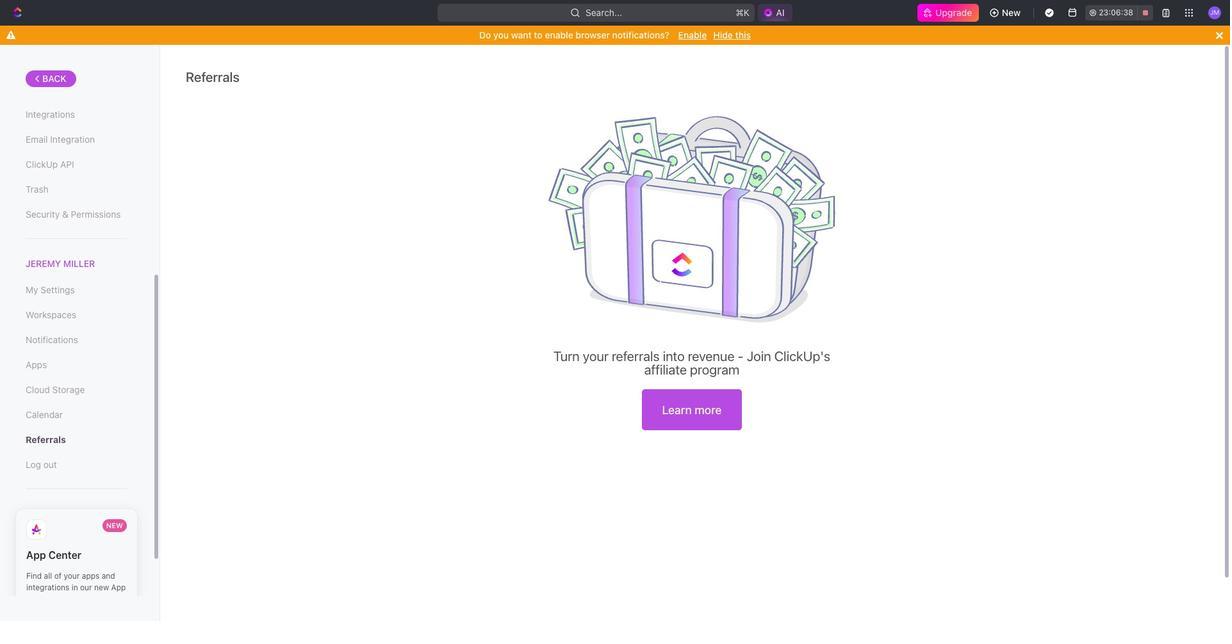 Task type: vqa. For each thing, say whether or not it's contained in the screenshot.
PULSE Link
no



Task type: describe. For each thing, give the bounding box(es) containing it.
upgrade
[[936, 7, 972, 18]]

search...
[[586, 7, 622, 18]]

program
[[690, 362, 740, 377]]

workspaces
[[26, 310, 76, 320]]

browser
[[576, 29, 610, 40]]

calendar
[[26, 410, 63, 420]]

workspaces link
[[26, 304, 127, 326]]

to
[[534, 29, 543, 40]]

do you want to enable browser notifications? enable hide this
[[479, 29, 751, 40]]

my settings
[[26, 285, 75, 295]]

jm button
[[1205, 3, 1225, 23]]

app inside the find all of your apps and integrations in our new app center!
[[111, 583, 126, 593]]

new
[[94, 583, 109, 593]]

my settings link
[[26, 279, 127, 301]]

center
[[48, 550, 81, 561]]

clickup's
[[774, 349, 830, 364]]

out
[[43, 459, 57, 470]]

⌘k
[[736, 7, 750, 18]]

integration
[[50, 134, 95, 145]]

apps link
[[26, 354, 127, 376]]

0 vertical spatial referrals
[[186, 69, 240, 85]]

notifications?
[[612, 29, 670, 40]]

find all of your apps and integrations in our new app center!
[[26, 572, 126, 604]]

your inside the find all of your apps and integrations in our new app center!
[[64, 572, 80, 581]]

our
[[80, 583, 92, 593]]

log out link
[[26, 454, 127, 476]]

settings
[[41, 285, 75, 295]]

turn your referrals into revenue - join clickup's affiliate program
[[554, 349, 830, 377]]

clickup api link
[[26, 154, 127, 176]]

cloud storage
[[26, 385, 85, 395]]

rewards graphic@2x image
[[548, 116, 835, 323]]

enable
[[678, 29, 707, 40]]

permissions
[[71, 209, 121, 220]]

0 vertical spatial app
[[26, 550, 46, 561]]

want
[[511, 29, 532, 40]]

app center
[[26, 550, 81, 561]]

turn
[[554, 349, 580, 364]]

storage
[[52, 385, 85, 395]]

ai
[[776, 7, 785, 18]]



Task type: locate. For each thing, give the bounding box(es) containing it.
1 vertical spatial new
[[106, 522, 123, 530]]

app up find on the left bottom
[[26, 550, 46, 561]]

jeremy miller
[[26, 258, 95, 269]]

you
[[493, 29, 509, 40]]

notifications
[[26, 335, 78, 345]]

security
[[26, 209, 60, 220]]

email integration
[[26, 134, 95, 145]]

do
[[479, 29, 491, 40]]

join
[[747, 349, 771, 364]]

find
[[26, 572, 42, 581]]

this
[[735, 29, 751, 40]]

23:06:38
[[1099, 8, 1133, 17]]

clickup api
[[26, 159, 74, 170]]

0 vertical spatial new
[[1002, 7, 1021, 18]]

1 horizontal spatial referrals
[[186, 69, 240, 85]]

jm
[[1210, 9, 1219, 16]]

trash
[[26, 184, 49, 195]]

1 horizontal spatial your
[[583, 349, 609, 364]]

into
[[663, 349, 685, 364]]

0 horizontal spatial app
[[26, 550, 46, 561]]

1 horizontal spatial app
[[111, 583, 126, 593]]

security & permissions link
[[26, 204, 127, 226]]

&
[[62, 209, 68, 220]]

app
[[26, 550, 46, 561], [111, 583, 126, 593]]

referrals
[[612, 349, 660, 364]]

email
[[26, 134, 48, 145]]

integrations
[[26, 109, 75, 120]]

my
[[26, 285, 38, 295]]

center!
[[26, 595, 53, 604]]

1 horizontal spatial new
[[1002, 7, 1021, 18]]

all
[[44, 572, 52, 581]]

log out
[[26, 459, 57, 470]]

integrations link
[[26, 104, 127, 126]]

of
[[54, 572, 62, 581]]

miller
[[63, 258, 95, 269]]

log
[[26, 459, 41, 470]]

clickup
[[26, 159, 58, 170]]

-
[[738, 349, 744, 364]]

more
[[695, 404, 722, 417]]

0 horizontal spatial referrals
[[26, 435, 66, 445]]

learn
[[662, 404, 692, 417]]

hide
[[713, 29, 733, 40]]

integrations
[[26, 583, 69, 593]]

new button
[[984, 3, 1028, 23]]

your inside the turn your referrals into revenue - join clickup's affiliate program
[[583, 349, 609, 364]]

security & permissions
[[26, 209, 121, 220]]

cloud
[[26, 385, 50, 395]]

and
[[102, 572, 115, 581]]

ai button
[[758, 4, 792, 22]]

revenue
[[688, 349, 735, 364]]

affiliate
[[644, 362, 687, 377]]

referrals
[[186, 69, 240, 85], [26, 435, 66, 445]]

new right 'upgrade' in the right of the page
[[1002, 7, 1021, 18]]

notifications link
[[26, 329, 127, 351]]

calendar link
[[26, 404, 127, 426]]

23:06:38 button
[[1085, 5, 1153, 21]]

1 vertical spatial app
[[111, 583, 126, 593]]

your right turn on the left bottom
[[583, 349, 609, 364]]

new up and
[[106, 522, 123, 530]]

email integration link
[[26, 129, 127, 151]]

0 vertical spatial your
[[583, 349, 609, 364]]

1 vertical spatial your
[[64, 572, 80, 581]]

new
[[1002, 7, 1021, 18], [106, 522, 123, 530]]

app down and
[[111, 583, 126, 593]]

0 horizontal spatial your
[[64, 572, 80, 581]]

learn more link
[[642, 390, 742, 431]]

1 vertical spatial referrals
[[26, 435, 66, 445]]

new inside button
[[1002, 7, 1021, 18]]

learn more
[[662, 404, 722, 417]]

api
[[60, 159, 74, 170]]

back
[[42, 73, 66, 84]]

upgrade link
[[918, 4, 979, 22]]

your up the in
[[64, 572, 80, 581]]

your
[[583, 349, 609, 364], [64, 572, 80, 581]]

referrals link
[[26, 429, 127, 451]]

trash link
[[26, 179, 127, 201]]

apps
[[26, 360, 47, 370]]

back link
[[26, 70, 76, 87]]

apps
[[82, 572, 100, 581]]

jeremy
[[26, 258, 61, 269]]

0 horizontal spatial new
[[106, 522, 123, 530]]

cloud storage link
[[26, 379, 127, 401]]

enable
[[545, 29, 573, 40]]

in
[[72, 583, 78, 593]]



